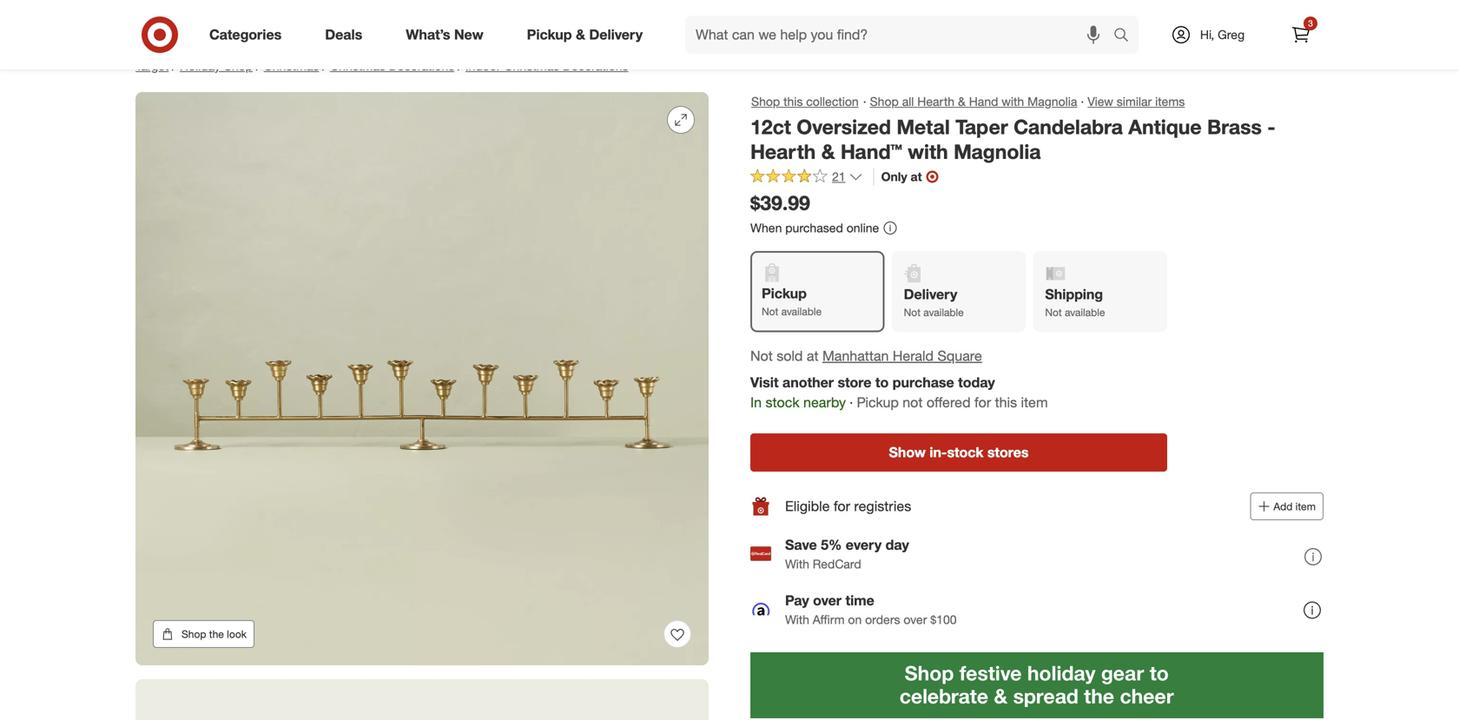 Task type: locate. For each thing, give the bounding box(es) containing it.
0 vertical spatial this
[[784, 94, 803, 109]]

2 decorations from the left
[[563, 58, 629, 73]]

1 horizontal spatial item
[[1296, 500, 1316, 513]]

hi, greg
[[1201, 27, 1245, 42]]

herald
[[893, 347, 934, 364]]

0 horizontal spatial &
[[576, 26, 586, 43]]

not down shipping
[[1046, 306, 1062, 319]]

1 vertical spatial for
[[834, 498, 851, 515]]

available down shipping
[[1065, 306, 1106, 319]]

holiday shop link
[[180, 58, 253, 73]]

item right add
[[1296, 500, 1316, 513]]

at
[[911, 169, 922, 184], [807, 347, 819, 364]]

pickup inside the visit another store to purchase today in stock nearby · pickup not offered for this item
[[857, 394, 899, 411]]

1 horizontal spatial available
[[924, 306, 964, 319]]

1 vertical spatial item
[[1296, 500, 1316, 513]]

available
[[782, 305, 822, 318], [924, 306, 964, 319], [1065, 306, 1106, 319]]

/ left indoor
[[458, 58, 462, 73]]

shop inside image gallery element
[[182, 628, 206, 641]]

with
[[786, 557, 810, 572], [786, 612, 810, 627]]

1 vertical spatial at
[[807, 347, 819, 364]]

0 vertical spatial for
[[975, 394, 992, 411]]

over
[[813, 592, 842, 609], [904, 612, 927, 627]]

0 horizontal spatial item
[[1021, 394, 1048, 411]]

delivery
[[589, 26, 643, 43], [904, 286, 958, 303]]

shop this collection link
[[751, 92, 860, 111]]

not sold at manhattan herald square
[[751, 347, 983, 364]]

0 horizontal spatial stock
[[766, 394, 800, 411]]

today
[[959, 374, 996, 391]]

0 vertical spatial hearth
[[918, 94, 955, 109]]

0 vertical spatial &
[[576, 26, 586, 43]]

pickup & delivery link
[[512, 16, 665, 54]]

hearth down 12ct
[[751, 140, 816, 164]]

/ down categories link
[[256, 58, 260, 73]]

item inside the visit another store to purchase today in stock nearby · pickup not offered for this item
[[1021, 394, 1048, 411]]

pay over time with affirm on orders over $100
[[786, 592, 957, 627]]

pickup & delivery
[[527, 26, 643, 43]]

purchased
[[786, 220, 844, 235]]

1 vertical spatial with
[[786, 612, 810, 627]]

stock right in
[[766, 394, 800, 411]]

add item
[[1274, 500, 1316, 513]]

1 horizontal spatial this
[[995, 394, 1018, 411]]

all
[[903, 94, 914, 109]]

with right hand
[[1002, 94, 1025, 109]]

1 vertical spatial magnolia
[[954, 140, 1041, 164]]

shop all hearth & hand with magnolia
[[870, 94, 1078, 109]]

add
[[1274, 500, 1293, 513]]

2 horizontal spatial christmas
[[504, 58, 560, 73]]

pickup up sold
[[762, 285, 807, 302]]

pickup up indoor christmas decorations link
[[527, 26, 572, 43]]

on
[[848, 612, 862, 627]]

decorations down pickup & delivery 'link'
[[563, 58, 629, 73]]

categories
[[209, 26, 282, 43]]

not up sold
[[762, 305, 779, 318]]

pickup inside pickup not available
[[762, 285, 807, 302]]

item inside add item button
[[1296, 500, 1316, 513]]

shop
[[224, 58, 253, 73], [752, 94, 780, 109], [870, 94, 899, 109], [182, 628, 206, 641]]

when
[[751, 220, 782, 235]]

1 vertical spatial hearth
[[751, 140, 816, 164]]

redcard
[[813, 557, 862, 572]]

christmas down deals link
[[330, 58, 386, 73]]

decorations
[[389, 58, 455, 73], [563, 58, 629, 73]]

0 horizontal spatial delivery
[[589, 26, 643, 43]]

another
[[783, 374, 834, 391]]

advertisement region
[[122, 0, 1338, 40], [751, 652, 1324, 719]]

stock left stores
[[948, 444, 984, 461]]

this down 'today'
[[995, 394, 1018, 411]]

available for shipping
[[1065, 306, 1106, 319]]

collection
[[807, 94, 859, 109]]

over left $100
[[904, 612, 927, 627]]

show
[[889, 444, 926, 461]]

&
[[576, 26, 586, 43], [958, 94, 966, 109], [822, 140, 835, 164]]

delivery up herald
[[904, 286, 958, 303]]

& up 21
[[822, 140, 835, 164]]

1 vertical spatial with
[[908, 140, 949, 164]]

pickup inside 'link'
[[527, 26, 572, 43]]

christmas
[[264, 58, 319, 73], [330, 58, 386, 73], [504, 58, 560, 73]]

shop up 12ct
[[752, 94, 780, 109]]

magnolia down taper
[[954, 140, 1041, 164]]

shop left the all
[[870, 94, 899, 109]]

2 vertical spatial &
[[822, 140, 835, 164]]

image gallery element
[[136, 92, 709, 720]]

item up stores
[[1021, 394, 1048, 411]]

0 horizontal spatial at
[[807, 347, 819, 364]]

not inside pickup not available
[[762, 305, 779, 318]]

metal
[[897, 115, 950, 139]]

0 horizontal spatial pickup
[[527, 26, 572, 43]]

/ right christmas link
[[323, 58, 327, 73]]

2 vertical spatial pickup
[[857, 394, 899, 411]]

to
[[876, 374, 889, 391]]

with inside "save 5% every day with redcard"
[[786, 557, 810, 572]]

shop down categories
[[224, 58, 253, 73]]

0 vertical spatial delivery
[[589, 26, 643, 43]]

1 with from the top
[[786, 557, 810, 572]]

available up 'square'
[[924, 306, 964, 319]]

delivery up indoor christmas decorations link
[[589, 26, 643, 43]]

over up affirm
[[813, 592, 842, 609]]

for down 'today'
[[975, 394, 992, 411]]

1 horizontal spatial pickup
[[762, 285, 807, 302]]

0 vertical spatial over
[[813, 592, 842, 609]]

this up 12ct
[[784, 94, 803, 109]]

add item button
[[1251, 493, 1324, 520]]

0 vertical spatial magnolia
[[1028, 94, 1078, 109]]

not inside delivery not available
[[904, 306, 921, 319]]

for right eligible
[[834, 498, 851, 515]]

sold
[[777, 347, 803, 364]]

shop left the
[[182, 628, 206, 641]]

with down save
[[786, 557, 810, 572]]

magnolia inside 12ct oversized metal taper candelabra antique brass - hearth & hand™ with magnolia
[[954, 140, 1041, 164]]

with
[[1002, 94, 1025, 109], [908, 140, 949, 164]]

1 horizontal spatial for
[[975, 394, 992, 411]]

1 vertical spatial this
[[995, 394, 1018, 411]]

christmas right indoor
[[504, 58, 560, 73]]

stores
[[988, 444, 1029, 461]]

shop for shop the look
[[182, 628, 206, 641]]

0 horizontal spatial hearth
[[751, 140, 816, 164]]

registries
[[854, 498, 912, 515]]

1 horizontal spatial decorations
[[563, 58, 629, 73]]

show in-stock stores button
[[751, 433, 1168, 472]]

0 vertical spatial item
[[1021, 394, 1048, 411]]

1 vertical spatial &
[[958, 94, 966, 109]]

taper
[[956, 115, 1009, 139]]

for inside the visit another store to purchase today in stock nearby · pickup not offered for this item
[[975, 394, 992, 411]]

indoor
[[466, 58, 501, 73]]

1 horizontal spatial with
[[1002, 94, 1025, 109]]

& up indoor christmas decorations link
[[576, 26, 586, 43]]

not for pickup
[[762, 305, 779, 318]]

4 / from the left
[[458, 58, 462, 73]]

not up herald
[[904, 306, 921, 319]]

christmas down categories link
[[264, 58, 319, 73]]

1 horizontal spatial &
[[822, 140, 835, 164]]

0 horizontal spatial with
[[908, 140, 949, 164]]

at right 'only'
[[911, 169, 922, 184]]

0 horizontal spatial decorations
[[389, 58, 455, 73]]

available inside pickup not available
[[782, 305, 822, 318]]

0 horizontal spatial christmas
[[264, 58, 319, 73]]

2 christmas from the left
[[330, 58, 386, 73]]

1 vertical spatial over
[[904, 612, 927, 627]]

eligible for registries
[[786, 498, 912, 515]]

stock
[[766, 394, 800, 411], [948, 444, 984, 461]]

1 christmas from the left
[[264, 58, 319, 73]]

not for shipping
[[1046, 306, 1062, 319]]

21 link
[[751, 168, 863, 188]]

1 vertical spatial stock
[[948, 444, 984, 461]]

1 horizontal spatial delivery
[[904, 286, 958, 303]]

pickup for not
[[762, 285, 807, 302]]

1 horizontal spatial at
[[911, 169, 922, 184]]

day
[[886, 537, 910, 553]]

the
[[209, 628, 224, 641]]

·
[[850, 394, 854, 411]]

what's
[[406, 26, 450, 43]]

pickup down to
[[857, 394, 899, 411]]

2 with from the top
[[786, 612, 810, 627]]

0 vertical spatial stock
[[766, 394, 800, 411]]

pickup
[[527, 26, 572, 43], [762, 285, 807, 302], [857, 394, 899, 411]]

not inside shipping not available
[[1046, 306, 1062, 319]]

search button
[[1106, 16, 1148, 57]]

shop the look link
[[153, 620, 254, 648]]

1 vertical spatial pickup
[[762, 285, 807, 302]]

/ right target link
[[172, 58, 176, 73]]

magnolia up candelabra
[[1028, 94, 1078, 109]]

2 horizontal spatial pickup
[[857, 394, 899, 411]]

item
[[1021, 394, 1048, 411], [1296, 500, 1316, 513]]

0 horizontal spatial this
[[784, 94, 803, 109]]

deals
[[325, 26, 363, 43]]

0 horizontal spatial for
[[834, 498, 851, 515]]

21
[[832, 169, 846, 184]]

0 vertical spatial with
[[786, 557, 810, 572]]

2 horizontal spatial &
[[958, 94, 966, 109]]

save 5% every day with redcard
[[786, 537, 910, 572]]

1 horizontal spatial stock
[[948, 444, 984, 461]]

hearth right the all
[[918, 94, 955, 109]]

available inside delivery not available
[[924, 306, 964, 319]]

offered
[[927, 394, 971, 411]]

3 link
[[1283, 16, 1321, 54]]

not
[[903, 394, 923, 411]]

available inside shipping not available
[[1065, 306, 1106, 319]]

for
[[975, 394, 992, 411], [834, 498, 851, 515]]

-
[[1268, 115, 1276, 139]]

& left hand
[[958, 94, 966, 109]]

1 horizontal spatial christmas
[[330, 58, 386, 73]]

with down pay
[[786, 612, 810, 627]]

1 vertical spatial delivery
[[904, 286, 958, 303]]

2 horizontal spatial available
[[1065, 306, 1106, 319]]

antique
[[1129, 115, 1202, 139]]

decorations down the what's
[[389, 58, 455, 73]]

0 horizontal spatial available
[[782, 305, 822, 318]]

with down metal
[[908, 140, 949, 164]]

3 / from the left
[[323, 58, 327, 73]]

1 horizontal spatial over
[[904, 612, 927, 627]]

0 vertical spatial pickup
[[527, 26, 572, 43]]

at right sold
[[807, 347, 819, 364]]

& inside 12ct oversized metal taper candelabra antique brass - hearth & hand™ with magnolia
[[822, 140, 835, 164]]

0 vertical spatial at
[[911, 169, 922, 184]]

available up sold
[[782, 305, 822, 318]]

eligible
[[786, 498, 830, 515]]

12ct oversized metal taper candelabra antique brass - hearth &#38; hand&#8482; with magnolia, 1 of 8 image
[[136, 92, 709, 666]]



Task type: vqa. For each thing, say whether or not it's contained in the screenshot.
Itzy Ritzy Sweetie Pal Pacifier link 'Itzy'
no



Task type: describe. For each thing, give the bounding box(es) containing it.
$39.99
[[751, 191, 811, 215]]

christmas link
[[264, 58, 319, 73]]

shop for shop all hearth & hand with magnolia
[[870, 94, 899, 109]]

purchase
[[893, 374, 955, 391]]

3 christmas from the left
[[504, 58, 560, 73]]

hand
[[969, 94, 999, 109]]

holiday
[[180, 58, 221, 73]]

0 vertical spatial advertisement region
[[122, 0, 1338, 40]]

visit
[[751, 374, 779, 391]]

christmas decorations link
[[330, 58, 455, 73]]

hearth inside 12ct oversized metal taper candelabra antique brass - hearth & hand™ with magnolia
[[751, 140, 816, 164]]

in
[[751, 394, 762, 411]]

1 vertical spatial advertisement region
[[751, 652, 1324, 719]]

hand™
[[841, 140, 903, 164]]

delivery inside 'link'
[[589, 26, 643, 43]]

12ct oversized metal taper candelabra antique brass - hearth & hand™ with magnolia
[[751, 115, 1276, 164]]

target / holiday shop / christmas / christmas decorations / indoor christmas decorations
[[136, 58, 629, 73]]

not up visit
[[751, 347, 773, 364]]

hi,
[[1201, 27, 1215, 42]]

0 horizontal spatial over
[[813, 592, 842, 609]]

shop the look
[[182, 628, 247, 641]]

available for delivery
[[924, 306, 964, 319]]

categories link
[[195, 16, 303, 54]]

stock inside button
[[948, 444, 984, 461]]

time
[[846, 592, 875, 609]]

oversized
[[797, 115, 891, 139]]

similar
[[1117, 94, 1152, 109]]

shipping not available
[[1046, 286, 1106, 319]]

search
[[1106, 28, 1148, 45]]

1 / from the left
[[172, 58, 176, 73]]

3
[[1309, 18, 1314, 29]]

only
[[882, 169, 908, 184]]

& inside 'link'
[[576, 26, 586, 43]]

save
[[786, 537, 817, 553]]

pay
[[786, 592, 810, 609]]

stock inside the visit another store to purchase today in stock nearby · pickup not offered for this item
[[766, 394, 800, 411]]

delivery inside delivery not available
[[904, 286, 958, 303]]

affirm
[[813, 612, 845, 627]]

pickup not available
[[762, 285, 822, 318]]

1 horizontal spatial hearth
[[918, 94, 955, 109]]

greg
[[1218, 27, 1245, 42]]

view
[[1088, 94, 1114, 109]]

manhattan herald square button
[[823, 346, 983, 366]]

nearby
[[804, 394, 846, 411]]

items
[[1156, 94, 1185, 109]]

what's new
[[406, 26, 484, 43]]

available for pickup
[[782, 305, 822, 318]]

not for delivery
[[904, 306, 921, 319]]

pickup for &
[[527, 26, 572, 43]]

what's new link
[[391, 16, 505, 54]]

candelabra
[[1014, 115, 1123, 139]]

target
[[136, 58, 169, 73]]

with inside pay over time with affirm on orders over $100
[[786, 612, 810, 627]]

online
[[847, 220, 880, 235]]

this inside the visit another store to purchase today in stock nearby · pickup not offered for this item
[[995, 394, 1018, 411]]

store
[[838, 374, 872, 391]]

square
[[938, 347, 983, 364]]

orders
[[866, 612, 901, 627]]

2 / from the left
[[256, 58, 260, 73]]

in-
[[930, 444, 948, 461]]

indoor christmas decorations link
[[466, 58, 629, 73]]

manhattan
[[823, 347, 889, 364]]

delivery not available
[[904, 286, 964, 319]]

view similar items button
[[1088, 93, 1185, 110]]

1 decorations from the left
[[389, 58, 455, 73]]

every
[[846, 537, 882, 553]]

shipping
[[1046, 286, 1104, 303]]

new
[[454, 26, 484, 43]]

when purchased online
[[751, 220, 880, 235]]

show in-stock stores
[[889, 444, 1029, 461]]

$100
[[931, 612, 957, 627]]

12ct
[[751, 115, 791, 139]]

5%
[[821, 537, 842, 553]]

only at
[[882, 169, 922, 184]]

brass
[[1208, 115, 1262, 139]]

What can we help you find? suggestions appear below search field
[[686, 16, 1118, 54]]

visit another store to purchase today in stock nearby · pickup not offered for this item
[[751, 374, 1048, 411]]

with inside 12ct oversized metal taper candelabra antique brass - hearth & hand™ with magnolia
[[908, 140, 949, 164]]

deals link
[[310, 16, 384, 54]]

0 vertical spatial with
[[1002, 94, 1025, 109]]

look
[[227, 628, 247, 641]]

target link
[[136, 58, 169, 73]]

shop for shop this collection
[[752, 94, 780, 109]]

shop this collection
[[752, 94, 859, 109]]



